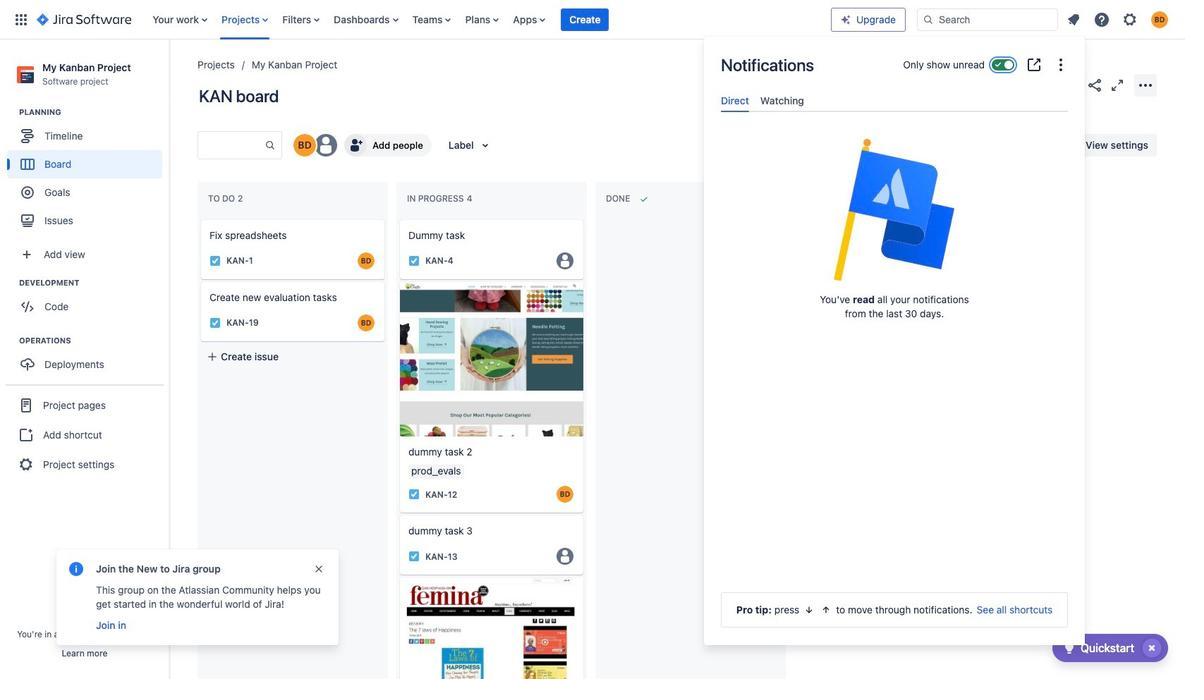 Task type: locate. For each thing, give the bounding box(es) containing it.
goal image
[[21, 186, 34, 199]]

1 vertical spatial heading
[[19, 277, 169, 289]]

import image
[[896, 137, 913, 154]]

add people image
[[347, 137, 364, 154]]

arrow down image
[[804, 605, 815, 616]]

star kan board image
[[1064, 77, 1081, 93]]

appswitcher icon image
[[13, 11, 30, 28]]

banner
[[0, 0, 1185, 40]]

arrow up image
[[821, 605, 832, 616]]

Search field
[[917, 8, 1058, 31]]

create issue image
[[191, 210, 208, 227], [390, 210, 407, 227], [390, 272, 407, 289]]

group
[[7, 107, 169, 239], [7, 277, 169, 325], [7, 335, 169, 383], [6, 385, 164, 485]]

Search this board text field
[[198, 133, 265, 158]]

dialog
[[704, 37, 1085, 646]]

settings image
[[1122, 11, 1139, 28]]

0 vertical spatial heading
[[19, 107, 169, 118]]

2 vertical spatial heading
[[19, 335, 169, 347]]

1 heading from the top
[[19, 107, 169, 118]]

planning image
[[2, 104, 19, 121]]

1 vertical spatial task image
[[409, 551, 420, 563]]

open notifications in a new tab image
[[1026, 56, 1043, 73]]

list item
[[561, 0, 609, 39]]

sidebar element
[[0, 40, 169, 679]]

tab list
[[715, 89, 1074, 112]]

group for operations image
[[7, 335, 169, 383]]

3 heading from the top
[[19, 335, 169, 347]]

more image
[[1053, 56, 1070, 73]]

1 task image from the top
[[409, 255, 420, 267]]

task image
[[409, 255, 420, 267], [409, 551, 420, 563]]

2 heading from the top
[[19, 277, 169, 289]]

task image
[[210, 255, 221, 267], [210, 317, 221, 329], [409, 489, 420, 500]]

jira software image
[[37, 11, 131, 28], [37, 11, 131, 28]]

dismiss image
[[313, 564, 325, 575]]

0 horizontal spatial list
[[146, 0, 831, 39]]

tab panel
[[715, 112, 1074, 125]]

heading for operations image
[[19, 335, 169, 347]]

heading
[[19, 107, 169, 118], [19, 277, 169, 289], [19, 335, 169, 347]]

None search field
[[917, 8, 1058, 31]]

list
[[146, 0, 831, 39], [1061, 7, 1177, 32]]

group for planning image
[[7, 107, 169, 239]]

notifications image
[[1065, 11, 1082, 28]]

2 vertical spatial task image
[[409, 489, 420, 500]]

0 vertical spatial task image
[[409, 255, 420, 267]]

to do element
[[208, 193, 246, 204]]



Task type: describe. For each thing, give the bounding box(es) containing it.
help image
[[1094, 11, 1111, 28]]

heading for planning image
[[19, 107, 169, 118]]

operations image
[[2, 332, 19, 349]]

enter full screen image
[[1109, 77, 1126, 93]]

primary element
[[8, 0, 831, 39]]

more actions image
[[1137, 77, 1154, 93]]

development image
[[2, 275, 19, 292]]

in progress element
[[407, 193, 475, 204]]

1 vertical spatial task image
[[210, 317, 221, 329]]

create issue image for to do element
[[191, 210, 208, 227]]

1 horizontal spatial list
[[1061, 7, 1177, 32]]

sidebar navigation image
[[154, 56, 185, 85]]

0 vertical spatial task image
[[210, 255, 221, 267]]

dismiss quickstart image
[[1141, 637, 1163, 660]]

heading for development icon
[[19, 277, 169, 289]]

2 task image from the top
[[409, 551, 420, 563]]

your profile and settings image
[[1151, 11, 1168, 28]]

create issue image for in progress element
[[390, 210, 407, 227]]

search image
[[923, 14, 934, 25]]

info image
[[68, 561, 85, 578]]

create issue image
[[390, 506, 407, 523]]

group for development icon
[[7, 277, 169, 325]]



Task type: vqa. For each thing, say whether or not it's contained in the screenshot.
DEVELOPMENT icon
yes



